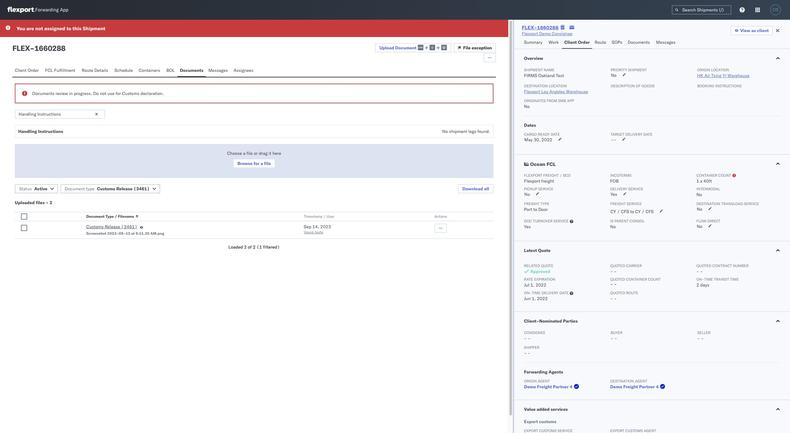 Task type: vqa. For each thing, say whether or not it's contained in the screenshot.


Task type: describe. For each thing, give the bounding box(es) containing it.
flexport down flex-
[[522, 31, 538, 36]]

no down priority
[[611, 73, 617, 78]]

1 vertical spatial (3461)
[[121, 224, 137, 230]]

2022 inside quoted contract number - - rate expiration jul 1, 2022
[[536, 283, 547, 288]]

for inside button
[[254, 161, 260, 166]]

1 horizontal spatial destination
[[611, 379, 634, 384]]

0 horizontal spatial of
[[248, 245, 252, 250]]

2 right loaded
[[244, 245, 247, 250]]

shipment for no
[[449, 129, 468, 134]]

type for freight
[[541, 202, 550, 206]]

upload document button
[[375, 43, 451, 52]]

priority shipment
[[611, 68, 647, 72]]

pickup
[[524, 187, 538, 191]]

4 for origin agent
[[570, 384, 573, 390]]

jul
[[524, 283, 530, 288]]

door
[[539, 207, 548, 212]]

1 vertical spatial customs
[[97, 186, 115, 192]]

goods
[[642, 84, 655, 88]]

0 horizontal spatial documents button
[[178, 65, 206, 77]]

upload
[[380, 45, 394, 51]]

2 left (1
[[253, 245, 256, 250]]

a inside button
[[261, 161, 263, 166]]

loaded
[[229, 245, 243, 250]]

date for may 30, 2022
[[551, 132, 560, 137]]

added
[[537, 407, 550, 413]]

client-nominated parties
[[524, 319, 578, 324]]

sep 14, 2023 vasco teste
[[304, 224, 331, 235]]

doc
[[524, 219, 532, 224]]

seller - -
[[698, 331, 711, 342]]

incoterms
[[611, 173, 632, 178]]

0 vertical spatial shipment
[[83, 25, 105, 31]]

fob
[[611, 178, 619, 184]]

0 vertical spatial messages button
[[654, 37, 679, 49]]

2022 for 1,
[[537, 296, 548, 302]]

is
[[611, 219, 614, 224]]

freight type port to door
[[524, 202, 550, 212]]

0 horizontal spatial yes
[[524, 224, 531, 230]]

0 horizontal spatial for
[[116, 91, 121, 96]]

agent for destination agent
[[635, 379, 648, 384]]

quoted container count - -
[[611, 277, 661, 287]]

los
[[542, 89, 549, 94]]

30,
[[534, 137, 541, 143]]

client-nominated parties button
[[514, 312, 790, 331]]

type for document
[[86, 186, 95, 192]]

containers
[[139, 68, 160, 73]]

origin agent
[[524, 379, 550, 384]]

shipment name firms oakland test
[[524, 68, 564, 78]]

client order for the bottommost client order "button"
[[15, 68, 39, 73]]

1 horizontal spatial 1660288
[[537, 24, 559, 31]]

fcl inside button
[[547, 161, 556, 167]]

0 vertical spatial count
[[719, 173, 732, 178]]

Handling Instructions text field
[[15, 110, 105, 119]]

shipment for priority
[[628, 68, 647, 72]]

route
[[626, 291, 639, 296]]

schedule
[[115, 68, 133, 73]]

messages for the top messages button
[[657, 40, 676, 45]]

test
[[556, 73, 564, 78]]

smb
[[558, 99, 566, 103]]

0 vertical spatial customs
[[122, 91, 139, 96]]

1 vertical spatial client
[[15, 68, 26, 73]]

1 horizontal spatial yes
[[611, 192, 618, 197]]

flexport inside destination location flexport los angeles warehouse
[[524, 89, 541, 94]]

description
[[611, 84, 635, 88]]

quoted for quoted contract number - - rate expiration jul 1, 2022
[[697, 264, 712, 268]]

1 vertical spatial release
[[105, 224, 120, 230]]

quoted carrier - -
[[611, 264, 642, 275]]

0 horizontal spatial messages button
[[206, 65, 231, 77]]

filename
[[118, 214, 134, 219]]

0 horizontal spatial to
[[67, 25, 71, 31]]

screenshot
[[86, 231, 106, 236]]

/ up consol
[[642, 209, 645, 215]]

vasco
[[304, 230, 314, 235]]

demo for origin agent
[[524, 384, 536, 390]]

flexport up pickup
[[524, 178, 541, 184]]

filtered)
[[263, 245, 280, 250]]

number
[[733, 264, 749, 268]]

schedule button
[[112, 65, 136, 77]]

0 vertical spatial (3461)
[[134, 186, 150, 192]]

0 vertical spatial release
[[116, 186, 133, 192]]

service up service
[[629, 187, 644, 191]]

pickup service
[[524, 187, 554, 191]]

forwarding app
[[35, 7, 68, 13]]

intermodal
[[697, 187, 721, 191]]

to for freight type port to door
[[534, 207, 538, 212]]

documents review in progress. do not use for customs declaration.
[[32, 91, 164, 96]]

days
[[701, 283, 710, 288]]

0 horizontal spatial consignee
[[524, 331, 546, 335]]

file inside button
[[264, 161, 271, 166]]

forwarding for forwarding app
[[35, 7, 59, 13]]

flexport demo consignee link
[[522, 31, 573, 37]]

latest quote
[[524, 248, 551, 254]]

doc turnover service
[[524, 219, 569, 224]]

no shipment legs found.
[[443, 129, 490, 134]]

/ left the user
[[324, 214, 326, 219]]

carrier
[[626, 264, 642, 268]]

you
[[17, 25, 25, 31]]

forwarding for forwarding agents
[[524, 370, 548, 375]]

location for angeles
[[549, 84, 567, 88]]

0 vertical spatial document
[[395, 45, 417, 51]]

demo freight partner 4 for destination
[[611, 384, 659, 390]]

handling
[[18, 129, 37, 134]]

flexport. image
[[7, 7, 35, 13]]

1 vertical spatial 1,
[[532, 296, 536, 302]]

port
[[524, 207, 533, 212]]

originates
[[524, 99, 546, 103]]

client order for the rightmost client order "button"
[[565, 40, 590, 45]]

handling instructions
[[18, 129, 63, 134]]

agents
[[549, 370, 563, 375]]

download all button
[[458, 184, 494, 194]]

sops
[[612, 40, 623, 45]]

loaded 2 of 2 (1 filtered)
[[229, 245, 280, 250]]

transit
[[714, 277, 730, 282]]

1 horizontal spatial delivery
[[626, 132, 643, 137]]

0 vertical spatial of
[[636, 84, 641, 88]]

/ up the parent
[[617, 209, 620, 215]]

service
[[627, 202, 642, 206]]

container count
[[697, 173, 732, 178]]

2 horizontal spatial time
[[731, 277, 739, 282]]

time for on-time delivery date
[[532, 291, 541, 296]]

export
[[524, 419, 538, 425]]

angeles
[[550, 89, 565, 94]]

quoted for quoted carrier - -
[[611, 264, 626, 268]]

app inside originates from smb app no
[[567, 99, 574, 103]]

agent for origin agent
[[538, 379, 550, 384]]

os
[[773, 7, 779, 12]]

freight down origin agent
[[537, 384, 552, 390]]

freight down "destination agent"
[[624, 384, 638, 390]]

1 horizontal spatial client order button
[[562, 37, 593, 49]]

incoterms fob
[[611, 173, 632, 184]]

no down flow
[[697, 224, 703, 229]]

container
[[626, 277, 647, 282]]

assignees
[[234, 68, 254, 73]]

here
[[273, 151, 281, 156]]

service down flexport freight / bco flexport freight
[[539, 187, 554, 191]]

on- for on-time transit time 2 days
[[697, 277, 705, 282]]

partner for destination agent
[[640, 384, 655, 390]]

40ft
[[704, 178, 712, 184]]

shipment inside shipment name firms oakland test
[[524, 68, 543, 72]]

review
[[56, 91, 68, 96]]

sep
[[304, 224, 311, 230]]

customs
[[539, 419, 557, 425]]

09-
[[119, 231, 126, 236]]

no down pickup
[[525, 192, 530, 197]]

consol
[[630, 219, 645, 224]]

1 vertical spatial client order button
[[12, 65, 43, 77]]

client-
[[524, 319, 539, 324]]

nominated
[[539, 319, 562, 324]]

0 vertical spatial documents
[[628, 40, 650, 45]]

document type / filename
[[86, 214, 134, 219]]

1 x 40ft
[[697, 178, 712, 184]]

destination for service
[[697, 202, 721, 206]]

freight down delivery
[[611, 202, 626, 206]]

0 horizontal spatial delivery
[[542, 291, 559, 296]]

related
[[524, 264, 540, 268]]

destination transload service
[[697, 202, 759, 206]]

order for the bottommost client order "button"
[[28, 68, 39, 73]]

ocean fcl button
[[514, 155, 790, 173]]

demo freight partner 4 link for destination agent
[[611, 384, 667, 390]]

cargo ready date
[[524, 132, 560, 137]]

customs release (3461) link
[[86, 224, 137, 231]]

0 vertical spatial documents button
[[626, 37, 654, 49]]

fcl inside button
[[45, 68, 53, 73]]

destination for flexport
[[524, 84, 548, 88]]

0 vertical spatial not
[[35, 25, 43, 31]]

0 vertical spatial client
[[565, 40, 577, 45]]

no inside originates from smb app no
[[524, 104, 530, 109]]

customs release (3461)
[[86, 224, 137, 230]]

0 vertical spatial freight
[[544, 173, 559, 178]]

flexport demo consignee
[[522, 31, 573, 36]]

flexport down ocean
[[524, 173, 543, 178]]

date up parties
[[560, 291, 569, 296]]

export customs
[[524, 419, 557, 425]]

1, inside quoted contract number - - rate expiration jul 1, 2022
[[531, 283, 535, 288]]

1 vertical spatial freight
[[542, 178, 554, 184]]



Task type: locate. For each thing, give the bounding box(es) containing it.
to left this
[[67, 25, 71, 31]]

2 inside on-time transit time 2 days
[[697, 283, 700, 288]]

0 horizontal spatial not
[[35, 25, 43, 31]]

booking instructions
[[698, 84, 742, 88]]

documents up overview button
[[628, 40, 650, 45]]

destination location flexport los angeles warehouse
[[524, 84, 588, 94]]

partner for origin agent
[[553, 384, 569, 390]]

date for --
[[644, 132, 653, 137]]

not right do
[[100, 91, 106, 96]]

None checkbox
[[21, 214, 27, 220], [21, 225, 27, 231], [21, 214, 27, 220], [21, 225, 27, 231]]

1660288 down 'assigned'
[[34, 44, 66, 53]]

service right turnover
[[554, 219, 569, 224]]

demo freight partner 4 link for origin agent
[[524, 384, 581, 390]]

1 vertical spatial forwarding
[[524, 370, 548, 375]]

client order right the work button at the top of page
[[565, 40, 590, 45]]

4 for destination agent
[[656, 384, 659, 390]]

freight up port
[[524, 202, 540, 206]]

1 horizontal spatial origin
[[698, 68, 710, 72]]

0 vertical spatial consignee
[[552, 31, 573, 36]]

forwarding up 'assigned'
[[35, 7, 59, 13]]

warehouse inside destination location flexport los angeles warehouse
[[566, 89, 588, 94]]

0 vertical spatial route
[[595, 40, 607, 45]]

document type customs release (3461)
[[65, 186, 150, 192]]

freight
[[524, 202, 540, 206], [611, 202, 626, 206], [537, 384, 552, 390], [624, 384, 638, 390]]

app right smb
[[567, 99, 574, 103]]

consignee - -
[[524, 331, 546, 342]]

0 vertical spatial type
[[86, 186, 95, 192]]

1 vertical spatial consignee
[[524, 331, 546, 335]]

order down flex - 1660288
[[28, 68, 39, 73]]

no down is
[[611, 224, 616, 230]]

0 vertical spatial fcl
[[45, 68, 53, 73]]

on-
[[697, 277, 705, 282], [524, 291, 532, 296]]

to right port
[[534, 207, 538, 212]]

yes
[[611, 192, 618, 197], [524, 224, 531, 230]]

demo freight partner 4 down origin agent
[[524, 384, 573, 390]]

shipment
[[628, 68, 647, 72], [449, 129, 468, 134]]

this
[[73, 25, 81, 31]]

1 demo freight partner 4 from the left
[[524, 384, 573, 390]]

to inside the freight type port to door
[[534, 207, 538, 212]]

fulfillment
[[54, 68, 75, 73]]

0 horizontal spatial demo
[[524, 384, 536, 390]]

latest quote button
[[514, 241, 790, 260]]

booking
[[698, 84, 715, 88]]

1 vertical spatial location
[[549, 84, 567, 88]]

1 horizontal spatial cfs
[[646, 209, 654, 215]]

2022 for 30,
[[542, 137, 553, 143]]

to for cy / cfs to cy / cfs
[[631, 209, 634, 215]]

delivery right target
[[626, 132, 643, 137]]

1 demo freight partner 4 link from the left
[[524, 384, 581, 390]]

messages for messages button to the left
[[209, 68, 228, 73]]

quoted left the contract
[[697, 264, 712, 268]]

2 4 from the left
[[656, 384, 659, 390]]

2022 down ready
[[542, 137, 553, 143]]

flex
[[12, 44, 30, 53]]

2 cfs from the left
[[646, 209, 654, 215]]

file
[[463, 45, 471, 51]]

route inside "route details" "button"
[[82, 68, 93, 73]]

jun
[[524, 296, 531, 302]]

no inside is parent consol no
[[611, 224, 616, 230]]

origin inside origin location hk air tsing yi warehouse
[[698, 68, 710, 72]]

messages button left assignees
[[206, 65, 231, 77]]

2 demo freight partner 4 from the left
[[611, 384, 659, 390]]

file left or
[[247, 151, 253, 156]]

client order down flex
[[15, 68, 39, 73]]

ready
[[538, 132, 550, 137]]

0 vertical spatial for
[[116, 91, 121, 96]]

quoted inside quoted carrier - -
[[611, 264, 626, 268]]

expiration
[[534, 277, 556, 282]]

air
[[705, 73, 711, 78]]

demo
[[539, 31, 551, 36], [524, 384, 536, 390], [611, 384, 623, 390]]

freight down ocean fcl
[[544, 173, 559, 178]]

0 horizontal spatial cy
[[611, 209, 616, 215]]

rate
[[524, 277, 533, 282]]

/ left bco
[[560, 173, 562, 178]]

no up flow
[[697, 207, 703, 212]]

documents button
[[626, 37, 654, 49], [178, 65, 206, 77]]

1 horizontal spatial warehouse
[[728, 73, 750, 78]]

route left "sops" at top right
[[595, 40, 607, 45]]

0 horizontal spatial warehouse
[[566, 89, 588, 94]]

location inside destination location flexport los angeles warehouse
[[549, 84, 567, 88]]

date up ocean fcl button
[[644, 132, 653, 137]]

from
[[547, 99, 557, 103]]

on- up jun
[[524, 291, 532, 296]]

buyer
[[611, 331, 623, 335]]

order for the rightmost client order "button"
[[578, 40, 590, 45]]

agent
[[538, 379, 550, 384], [635, 379, 648, 384]]

location
[[711, 68, 730, 72], [549, 84, 567, 88]]

warehouse
[[728, 73, 750, 78], [566, 89, 588, 94]]

2 partner from the left
[[640, 384, 655, 390]]

2 vertical spatial destination
[[611, 379, 634, 384]]

0 horizontal spatial demo freight partner 4
[[524, 384, 573, 390]]

file
[[247, 151, 253, 156], [264, 161, 271, 166]]

4
[[570, 384, 573, 390], [656, 384, 659, 390]]

count inside quoted container count - -
[[648, 277, 661, 282]]

document for document type / filename
[[86, 214, 105, 219]]

Search Shipments (/) text field
[[672, 5, 732, 15]]

quoted for quoted container count - -
[[611, 277, 626, 282]]

1 cfs from the left
[[621, 209, 629, 215]]

turnover
[[533, 219, 553, 224]]

service
[[539, 187, 554, 191], [629, 187, 644, 191], [744, 202, 759, 206], [554, 219, 569, 224]]

1 vertical spatial for
[[254, 161, 260, 166]]

services
[[551, 407, 568, 413]]

2 right ∙
[[50, 200, 52, 206]]

document type / filename button
[[85, 213, 292, 219]]

0 horizontal spatial cfs
[[621, 209, 629, 215]]

1 vertical spatial route
[[82, 68, 93, 73]]

1 horizontal spatial of
[[636, 84, 641, 88]]

1 vertical spatial on-
[[524, 291, 532, 296]]

0 horizontal spatial order
[[28, 68, 39, 73]]

order
[[578, 40, 590, 45], [28, 68, 39, 73]]

value added services button
[[514, 400, 790, 419]]

for right use at the left top of the page
[[116, 91, 121, 96]]

1 horizontal spatial messages
[[657, 40, 676, 45]]

no inside intermodal no
[[697, 192, 702, 198]]

demo for destination agent
[[611, 384, 623, 390]]

0 horizontal spatial origin
[[524, 379, 537, 384]]

1 vertical spatial destination
[[697, 202, 721, 206]]

1 vertical spatial 2022
[[536, 283, 547, 288]]

1 vertical spatial app
[[567, 99, 574, 103]]

location up hk air tsing yi warehouse link
[[711, 68, 730, 72]]

timestamp
[[304, 214, 323, 219]]

yes down doc
[[524, 224, 531, 230]]

messages left assignees
[[209, 68, 228, 73]]

warehouse right angeles at the right top of the page
[[566, 89, 588, 94]]

destination inside destination location flexport los angeles warehouse
[[524, 84, 548, 88]]

2 cy from the left
[[636, 209, 641, 215]]

1 vertical spatial file
[[264, 161, 271, 166]]

1 horizontal spatial not
[[100, 91, 106, 96]]

1 vertical spatial shipment
[[449, 129, 468, 134]]

quoted left the route
[[611, 291, 626, 296]]

1 horizontal spatial partner
[[640, 384, 655, 390]]

time for on-time transit time 2 days
[[705, 277, 713, 282]]

1 horizontal spatial documents
[[180, 68, 204, 73]]

flexport
[[522, 31, 538, 36], [524, 89, 541, 94], [524, 173, 543, 178], [524, 178, 541, 184]]

location for tsing
[[711, 68, 730, 72]]

0 horizontal spatial shipment
[[449, 129, 468, 134]]

0 horizontal spatial count
[[648, 277, 661, 282]]

origin for origin location hk air tsing yi warehouse
[[698, 68, 710, 72]]

1 vertical spatial fcl
[[547, 161, 556, 167]]

1 horizontal spatial messages button
[[654, 37, 679, 49]]

route inside 'route' button
[[595, 40, 607, 45]]

x
[[701, 178, 703, 184]]

shipment left legs
[[449, 129, 468, 134]]

1 agent from the left
[[538, 379, 550, 384]]

agent down forwarding agents
[[538, 379, 550, 384]]

at
[[131, 231, 135, 236]]

0 horizontal spatial client order button
[[12, 65, 43, 77]]

cy up is
[[611, 209, 616, 215]]

cargo
[[524, 132, 537, 137]]

overview
[[524, 56, 543, 61]]

time up days
[[705, 277, 713, 282]]

view as client button
[[731, 26, 773, 35]]

warehouse inside origin location hk air tsing yi warehouse
[[728, 73, 750, 78]]

flex-1660288
[[522, 24, 559, 31]]

0 vertical spatial app
[[60, 7, 68, 13]]

0 horizontal spatial fcl
[[45, 68, 53, 73]]

origin up hk
[[698, 68, 710, 72]]

file down it on the top of page
[[264, 161, 271, 166]]

all
[[484, 186, 489, 192]]

quoted inside quoted container count - -
[[611, 277, 626, 282]]

0 horizontal spatial location
[[549, 84, 567, 88]]

customs up screenshot
[[86, 224, 104, 230]]

route details button
[[79, 65, 112, 77]]

delivery service
[[611, 187, 644, 191]]

0 horizontal spatial a
[[243, 151, 246, 156]]

transload
[[722, 202, 743, 206]]

2 demo freight partner 4 link from the left
[[611, 384, 667, 390]]

agent up value added services button at the bottom of page
[[635, 379, 648, 384]]

0 vertical spatial yes
[[611, 192, 618, 197]]

2022 down expiration
[[536, 283, 547, 288]]

may 30, 2022
[[525, 137, 553, 143]]

0 horizontal spatial route
[[82, 68, 93, 73]]

2 vertical spatial documents
[[32, 91, 54, 96]]

route for route details
[[82, 68, 93, 73]]

file exception
[[463, 45, 492, 51]]

forwarding up origin agent
[[524, 370, 548, 375]]

customs
[[122, 91, 139, 96], [97, 186, 115, 192], [86, 224, 104, 230]]

demo freight partner 4 link down "destination agent"
[[611, 384, 667, 390]]

parties
[[563, 319, 578, 324]]

demo down flex-1660288
[[539, 31, 551, 36]]

1 horizontal spatial demo
[[539, 31, 551, 36]]

1 horizontal spatial on-
[[697, 277, 705, 282]]

documents button up overview button
[[626, 37, 654, 49]]

/ right type
[[115, 214, 117, 219]]

1 horizontal spatial app
[[567, 99, 574, 103]]

related quote
[[524, 264, 554, 268]]

documents left review
[[32, 91, 54, 96]]

0 horizontal spatial app
[[60, 7, 68, 13]]

1, right jul
[[531, 283, 535, 288]]

shipment up description of goods
[[628, 68, 647, 72]]

1, right jun
[[532, 296, 536, 302]]

1 horizontal spatial cy
[[636, 209, 641, 215]]

location inside origin location hk air tsing yi warehouse
[[711, 68, 730, 72]]

browse for a file button
[[233, 159, 275, 168]]

view as client
[[741, 28, 769, 33]]

partner down agents
[[553, 384, 569, 390]]

freight inside the freight type port to door
[[524, 202, 540, 206]]

quoted inside quoted route - -
[[611, 291, 626, 296]]

/ inside flexport freight / bco flexport freight
[[560, 173, 562, 178]]

seller
[[698, 331, 711, 335]]

quoted left carrier
[[611, 264, 626, 268]]

shipment
[[83, 25, 105, 31], [524, 68, 543, 72]]

quoted contract number - - rate expiration jul 1, 2022
[[524, 264, 749, 288]]

-
[[30, 44, 34, 53], [611, 137, 614, 143], [614, 137, 617, 143], [611, 269, 613, 275], [614, 269, 617, 275], [697, 269, 700, 275], [701, 269, 703, 275], [611, 282, 613, 287], [614, 282, 617, 287], [611, 296, 613, 302], [614, 296, 617, 302], [524, 336, 527, 342], [528, 336, 531, 342], [611, 336, 614, 342], [615, 336, 617, 342], [698, 336, 700, 342], [701, 336, 704, 342], [524, 351, 527, 356], [528, 351, 531, 356]]

1 vertical spatial 1660288
[[34, 44, 66, 53]]

origin location hk air tsing yi warehouse
[[698, 68, 750, 78]]

0 horizontal spatial shipment
[[83, 25, 105, 31]]

origin for origin agent
[[524, 379, 537, 384]]

details
[[94, 68, 108, 73]]

flexport freight / bco flexport freight
[[524, 173, 571, 184]]

consignee up work
[[552, 31, 573, 36]]

1 horizontal spatial consignee
[[552, 31, 573, 36]]

origin
[[698, 68, 710, 72], [524, 379, 537, 384]]

0 horizontal spatial agent
[[538, 379, 550, 384]]

1 horizontal spatial document
[[86, 214, 105, 219]]

1 horizontal spatial to
[[534, 207, 538, 212]]

quoted inside quoted contract number - - rate expiration jul 1, 2022
[[697, 264, 712, 268]]

warehouse right yi
[[728, 73, 750, 78]]

flow
[[697, 219, 707, 224]]

0 horizontal spatial time
[[532, 291, 541, 296]]

1 vertical spatial messages
[[209, 68, 228, 73]]

0 horizontal spatial client order
[[15, 68, 39, 73]]

0 vertical spatial forwarding
[[35, 7, 59, 13]]

0 vertical spatial client order
[[565, 40, 590, 45]]

0 horizontal spatial document
[[65, 186, 85, 192]]

on-time transit time 2 days
[[697, 277, 739, 288]]

bco
[[563, 173, 571, 178]]

1 horizontal spatial shipment
[[628, 68, 647, 72]]

0 vertical spatial origin
[[698, 68, 710, 72]]

0 vertical spatial order
[[578, 40, 590, 45]]

0 vertical spatial 2022
[[542, 137, 553, 143]]

jun 1, 2022
[[524, 296, 548, 302]]

flexport up originates
[[524, 89, 541, 94]]

time up jun 1, 2022
[[532, 291, 541, 296]]

1 partner from the left
[[553, 384, 569, 390]]

browse
[[238, 161, 253, 166]]

0 horizontal spatial forwarding
[[35, 7, 59, 13]]

freight service
[[611, 202, 642, 206]]

summary
[[524, 40, 543, 45]]

13
[[126, 231, 130, 236]]

app up you are not assigned to this shipment
[[60, 7, 68, 13]]

1 horizontal spatial order
[[578, 40, 590, 45]]

1 vertical spatial delivery
[[542, 291, 559, 296]]

1 vertical spatial documents button
[[178, 65, 206, 77]]

0 vertical spatial destination
[[524, 84, 548, 88]]

not right are
[[35, 25, 43, 31]]

demo freight partner 4 for origin
[[524, 384, 573, 390]]

2 agent from the left
[[635, 379, 648, 384]]

(1
[[257, 245, 262, 250]]

2 vertical spatial customs
[[86, 224, 104, 230]]

latest
[[524, 248, 537, 254]]

no
[[611, 73, 617, 78], [524, 104, 530, 109], [443, 129, 448, 134], [525, 192, 530, 197], [697, 192, 702, 198], [697, 207, 703, 212], [697, 224, 703, 229], [611, 224, 616, 230]]

1 horizontal spatial type
[[541, 202, 550, 206]]

quote
[[538, 248, 551, 254]]

demo down origin agent
[[524, 384, 536, 390]]

oakland
[[539, 73, 555, 78]]

0 vertical spatial on-
[[697, 277, 705, 282]]

1 cy from the left
[[611, 209, 616, 215]]

client order button right work
[[562, 37, 593, 49]]

value added services
[[524, 407, 568, 413]]

found.
[[478, 129, 490, 134]]

∙
[[46, 200, 49, 206]]

type inside the freight type port to door
[[541, 202, 550, 206]]

documents button right bol
[[178, 65, 206, 77]]

service right transload
[[744, 202, 759, 206]]

0 vertical spatial shipment
[[628, 68, 647, 72]]

fcl right ocean
[[547, 161, 556, 167]]

shipment right this
[[83, 25, 105, 31]]

1 vertical spatial client order
[[15, 68, 39, 73]]

user
[[327, 214, 335, 219]]

bol
[[166, 68, 175, 73]]

not
[[35, 25, 43, 31], [100, 91, 106, 96]]

1 horizontal spatial file
[[264, 161, 271, 166]]

route button
[[593, 37, 610, 49]]

2 horizontal spatial document
[[395, 45, 417, 51]]

no left legs
[[443, 129, 448, 134]]

quoted route - -
[[611, 291, 639, 302]]

yes down delivery
[[611, 192, 618, 197]]

date right ready
[[551, 132, 560, 137]]

1 horizontal spatial demo freight partner 4 link
[[611, 384, 667, 390]]

route left details
[[82, 68, 93, 73]]

on-time delivery date
[[524, 291, 569, 296]]

to down service
[[631, 209, 634, 215]]

2 left days
[[697, 283, 700, 288]]

on- inside on-time transit time 2 days
[[697, 277, 705, 282]]

route for route
[[595, 40, 607, 45]]

time right transit
[[731, 277, 739, 282]]

quoted for quoted route - -
[[611, 291, 626, 296]]

0 horizontal spatial on-
[[524, 291, 532, 296]]

a right choose
[[243, 151, 246, 156]]

document for document type customs release (3461)
[[65, 186, 85, 192]]

0 vertical spatial location
[[711, 68, 730, 72]]

client order button down flex
[[12, 65, 43, 77]]

fcl fulfillment
[[45, 68, 75, 73]]

client right the work button at the top of page
[[565, 40, 577, 45]]

demo freight partner 4 link down agents
[[524, 384, 581, 390]]

on- up days
[[697, 277, 705, 282]]

origin down forwarding agents
[[524, 379, 537, 384]]

of left (1
[[248, 245, 252, 250]]

1 vertical spatial documents
[[180, 68, 204, 73]]

originates from smb app no
[[524, 99, 574, 109]]

a down drag
[[261, 161, 263, 166]]

shipment up firms
[[524, 68, 543, 72]]

order left 'route' button
[[578, 40, 590, 45]]

messages button up overview button
[[654, 37, 679, 49]]

cy down service
[[636, 209, 641, 215]]

forwarding
[[35, 7, 59, 13], [524, 370, 548, 375]]

on- for on-time delivery date
[[524, 291, 532, 296]]

0 vertical spatial delivery
[[626, 132, 643, 137]]

2022 down on-time delivery date
[[537, 296, 548, 302]]

0 horizontal spatial file
[[247, 151, 253, 156]]

client down flex
[[15, 68, 26, 73]]

1 4 from the left
[[570, 384, 573, 390]]



